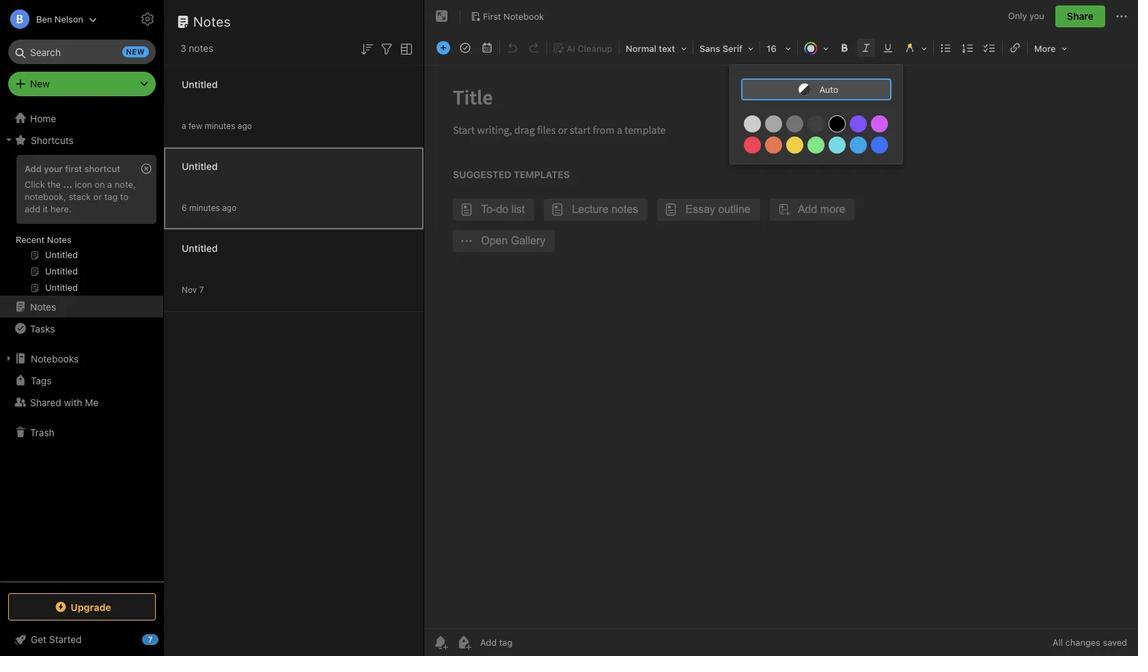 Task type: locate. For each thing, give the bounding box(es) containing it.
upgrade
[[71, 602, 111, 613]]

sans serif
[[700, 43, 743, 54]]

icon
[[75, 179, 92, 190]]

text
[[659, 43, 676, 54]]

notebooks
[[31, 353, 79, 365]]

sans
[[700, 43, 721, 54]]

ago right few
[[238, 121, 252, 131]]

new search field
[[18, 40, 149, 64]]

tree
[[0, 107, 164, 582]]

1 horizontal spatial ago
[[238, 121, 252, 131]]

minutes right the 6
[[189, 203, 220, 213]]

1 vertical spatial notes
[[47, 234, 72, 245]]

shortcuts
[[31, 134, 74, 146]]

it
[[43, 204, 48, 214]]

click to collapse image
[[159, 632, 169, 648]]

6
[[182, 203, 187, 213]]

first
[[65, 163, 82, 174]]

notebooks link
[[0, 348, 163, 370]]

1 vertical spatial a
[[107, 179, 112, 190]]

ago right the 6
[[222, 203, 237, 213]]

1 vertical spatial 7
[[148, 636, 153, 645]]

1 horizontal spatial 7
[[199, 285, 204, 295]]

Sort options field
[[359, 40, 375, 57]]

Highlight field
[[900, 38, 932, 58]]

Font family field
[[695, 38, 759, 58]]

3 untitled from the top
[[182, 242, 218, 254]]

1 horizontal spatial a
[[182, 121, 186, 131]]

notes up tasks
[[30, 301, 56, 313]]

minutes
[[205, 121, 235, 131], [189, 203, 220, 213]]

1 vertical spatial untitled
[[182, 160, 218, 172]]

serif
[[723, 43, 743, 54]]

icon on a note, notebook, stack or tag to add it here.
[[25, 179, 136, 214]]

7 right nov
[[199, 285, 204, 295]]

2 untitled from the top
[[182, 160, 218, 172]]

notes
[[193, 14, 231, 29], [47, 234, 72, 245], [30, 301, 56, 313]]

untitled for 7
[[182, 242, 218, 254]]

shared
[[30, 397, 61, 408]]

recent
[[16, 234, 45, 245]]

0 vertical spatial 7
[[199, 285, 204, 295]]

untitled down 6 minutes ago
[[182, 242, 218, 254]]

ben
[[36, 13, 52, 24]]

0 horizontal spatial ago
[[222, 203, 237, 213]]

a left few
[[182, 121, 186, 131]]

0 vertical spatial minutes
[[205, 121, 235, 131]]

saved
[[1103, 638, 1128, 649]]

Account field
[[0, 5, 97, 33]]

a
[[182, 121, 186, 131], [107, 179, 112, 190]]

the
[[47, 179, 61, 190]]

3
[[180, 42, 186, 54]]

a few minutes ago
[[182, 121, 252, 131]]

ben nelson
[[36, 13, 83, 24]]

expand note image
[[434, 8, 450, 25]]

0 vertical spatial untitled
[[182, 78, 218, 90]]

with
[[64, 397, 82, 408]]

untitled
[[182, 78, 218, 90], [182, 160, 218, 172], [182, 242, 218, 254]]

add your first shortcut
[[25, 163, 120, 174]]

notes link
[[0, 296, 163, 318]]

add tag image
[[456, 635, 472, 651]]

a right on on the left top
[[107, 179, 112, 190]]

click
[[25, 179, 45, 190]]

tags button
[[0, 370, 163, 392]]

new button
[[8, 72, 156, 96]]

minutes right few
[[205, 121, 235, 131]]

normal text
[[626, 43, 676, 54]]

3 notes
[[180, 42, 214, 54]]

0 vertical spatial notes
[[193, 14, 231, 29]]

untitled for minutes
[[182, 160, 218, 172]]

add a reminder image
[[433, 635, 449, 651]]

group
[[0, 151, 163, 301]]

7 left click to collapse icon
[[148, 636, 153, 645]]

untitled down notes
[[182, 78, 218, 90]]

0 horizontal spatial a
[[107, 179, 112, 190]]

tag
[[104, 191, 118, 202]]

untitled down few
[[182, 160, 218, 172]]

0 horizontal spatial 7
[[148, 636, 153, 645]]

2 vertical spatial untitled
[[182, 242, 218, 254]]

shared with me
[[30, 397, 99, 408]]

get
[[31, 634, 47, 646]]

nov
[[182, 285, 197, 295]]

italic image
[[857, 38, 876, 57]]

a inside the 'icon on a note, notebook, stack or tag to add it here.'
[[107, 179, 112, 190]]

numbered list image
[[959, 38, 978, 57]]

Font size field
[[762, 38, 796, 58]]

ago
[[238, 121, 252, 131], [222, 203, 237, 213]]

16
[[767, 43, 777, 54]]

checklist image
[[981, 38, 1000, 57]]

get started
[[31, 634, 82, 646]]

notes right recent
[[47, 234, 72, 245]]

you
[[1030, 10, 1045, 21]]

Note Editor text field
[[424, 66, 1139, 629]]

1 untitled from the top
[[182, 78, 218, 90]]

first
[[483, 11, 501, 22]]

recent notes
[[16, 234, 72, 245]]

7
[[199, 285, 204, 295], [148, 636, 153, 645]]

6 minutes ago
[[182, 203, 237, 213]]

group containing add your first shortcut
[[0, 151, 163, 301]]

nelson
[[55, 13, 83, 24]]

1 vertical spatial minutes
[[189, 203, 220, 213]]

More actions field
[[1114, 5, 1131, 27]]

notes up notes
[[193, 14, 231, 29]]

me
[[85, 397, 99, 408]]



Task type: describe. For each thing, give the bounding box(es) containing it.
tree containing home
[[0, 107, 164, 582]]

more
[[1035, 43, 1056, 54]]

new
[[126, 47, 145, 56]]

Insert field
[[433, 38, 454, 57]]

share
[[1068, 10, 1094, 22]]

share button
[[1056, 5, 1106, 27]]

to
[[120, 191, 129, 202]]

all changes saved
[[1053, 638, 1128, 649]]

Search text field
[[18, 40, 146, 64]]

or
[[93, 191, 102, 202]]

changes
[[1066, 638, 1101, 649]]

0 vertical spatial ago
[[238, 121, 252, 131]]

your
[[44, 163, 63, 174]]

Add tag field
[[479, 637, 582, 649]]

stack
[[69, 191, 91, 202]]

only
[[1009, 10, 1028, 21]]

underline image
[[879, 38, 898, 57]]

expand notebooks image
[[3, 353, 14, 364]]

bulleted list image
[[937, 38, 956, 57]]

add filters image
[[379, 41, 395, 57]]

new
[[30, 78, 50, 90]]

View options field
[[395, 40, 415, 57]]

1 vertical spatial ago
[[222, 203, 237, 213]]

upgrade button
[[8, 594, 156, 621]]

trash
[[30, 427, 54, 438]]

notes
[[189, 42, 214, 54]]

tags
[[31, 375, 52, 387]]

group inside "tree"
[[0, 151, 163, 301]]

auto button
[[742, 79, 892, 100]]

Add filters field
[[379, 40, 395, 57]]

insert link image
[[1006, 38, 1025, 57]]

settings image
[[139, 11, 156, 27]]

Font color field
[[800, 38, 834, 58]]

click the ...
[[25, 179, 72, 190]]

tasks
[[30, 323, 55, 335]]

first notebook button
[[466, 7, 549, 26]]

home
[[30, 112, 56, 124]]

add
[[25, 204, 40, 214]]

shortcut
[[85, 163, 120, 174]]

shared with me link
[[0, 392, 163, 414]]

...
[[63, 179, 72, 190]]

calendar event image
[[478, 38, 497, 57]]

note,
[[115, 179, 136, 190]]

Heading level field
[[621, 38, 692, 58]]

here.
[[50, 204, 72, 214]]

2 vertical spatial notes
[[30, 301, 56, 313]]

normal
[[626, 43, 657, 54]]

0 vertical spatial a
[[182, 121, 186, 131]]

7 inside the help and learning task checklist field
[[148, 636, 153, 645]]

only you
[[1009, 10, 1045, 21]]

notebook,
[[25, 191, 66, 202]]

nov 7
[[182, 285, 204, 295]]

started
[[49, 634, 82, 646]]

more actions image
[[1114, 8, 1131, 25]]

task image
[[456, 38, 475, 57]]

bold image
[[835, 38, 854, 57]]

More field
[[1030, 38, 1072, 58]]

all
[[1053, 638, 1064, 649]]

on
[[95, 179, 105, 190]]

auto
[[820, 84, 839, 95]]

tasks button
[[0, 318, 163, 340]]

Help and Learning task checklist field
[[0, 630, 164, 651]]

notebook
[[504, 11, 544, 22]]

add
[[25, 163, 42, 174]]

shortcuts button
[[0, 129, 163, 151]]

few
[[189, 121, 202, 131]]

home link
[[0, 107, 164, 129]]

note window element
[[424, 0, 1139, 657]]

trash link
[[0, 422, 163, 444]]

first notebook
[[483, 11, 544, 22]]



Task type: vqa. For each thing, say whether or not it's contained in the screenshot.
Upgrade
yes



